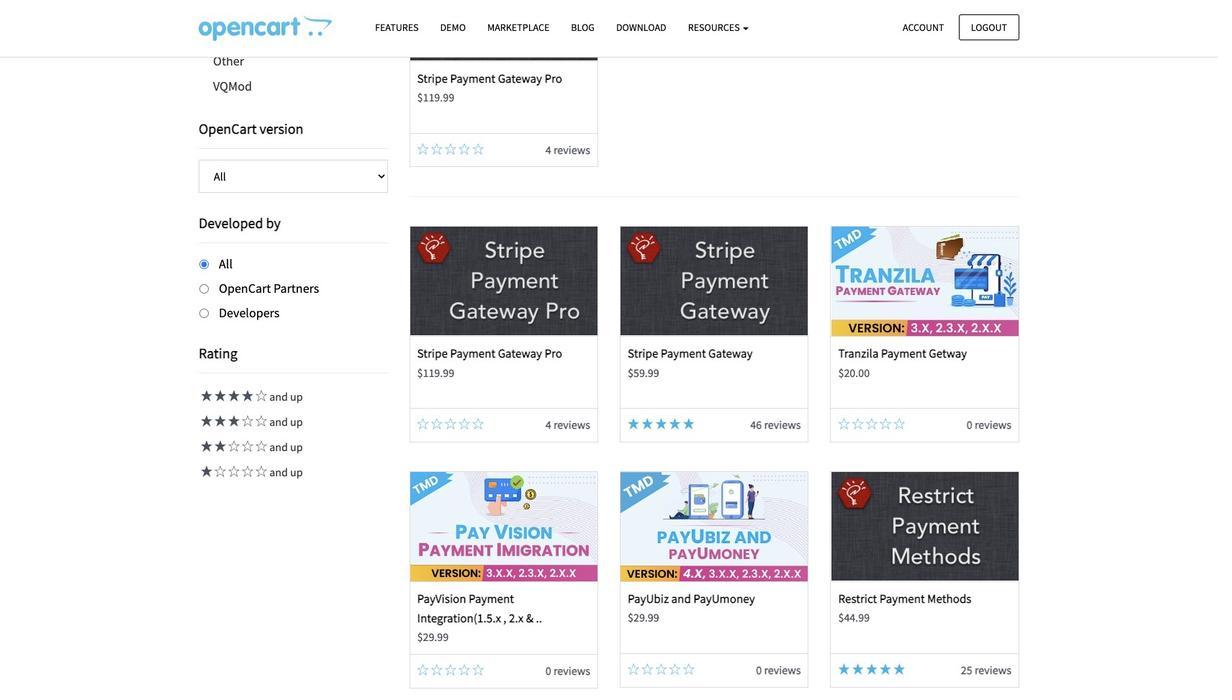 Task type: locate. For each thing, give the bounding box(es) containing it.
0 vertical spatial opencart
[[199, 120, 257, 138]]

blog link
[[561, 15, 606, 40]]

partners
[[274, 280, 319, 297]]

opencart payment gateways image
[[199, 15, 332, 41]]

payvision payment integration(1.5.x , 2.x & .. link
[[417, 591, 542, 627]]

restrict payment methods image
[[832, 473, 1019, 582]]

1 horizontal spatial 0
[[757, 663, 762, 678]]

pro
[[545, 70, 563, 86], [545, 346, 563, 362]]

stripe payment gateway image
[[621, 227, 808, 337]]

0 vertical spatial stripe payment gateway pro $119.99
[[417, 70, 563, 104]]

1 vertical spatial stripe payment gateway pro image
[[410, 227, 598, 337]]

reviews for stripe payment gateway image
[[765, 418, 801, 433]]

4 and up link from the top
[[199, 466, 303, 480]]

payment inside payvision payment integration(1.5.x , 2.x & .. $29.99
[[469, 591, 514, 607]]

1 stripe payment gateway pro $119.99 from the top
[[417, 70, 563, 104]]

4
[[546, 143, 552, 157], [546, 418, 552, 433]]

2 4 reviews from the top
[[546, 418, 591, 433]]

stripe payment gateway pro image for 1st stripe payment gateway pro link from the bottom
[[410, 227, 598, 337]]

payubiz and payumoney link
[[628, 591, 755, 607]]

$44.99
[[839, 611, 870, 625]]

gateway inside stripe payment gateway $59.99
[[709, 346, 753, 362]]

2 and up link from the top
[[199, 415, 303, 430]]

reviews for restrict payment methods image
[[975, 663, 1012, 678]]

stripe
[[417, 70, 448, 86], [417, 346, 448, 362], [628, 346, 659, 362]]

0 reviews for payubiz and payumoney
[[757, 663, 801, 678]]

star light o image
[[445, 143, 457, 155], [459, 143, 470, 155], [254, 416, 267, 427], [417, 419, 429, 430], [431, 419, 443, 430], [459, 419, 470, 430], [473, 419, 484, 430], [853, 419, 864, 430], [894, 419, 906, 430], [226, 441, 240, 453], [240, 441, 254, 453], [254, 441, 267, 453], [213, 466, 226, 478], [226, 466, 240, 478], [642, 664, 654, 676], [656, 664, 667, 676], [670, 664, 681, 676], [683, 664, 695, 676], [417, 665, 429, 676], [431, 665, 443, 676], [445, 665, 457, 676], [473, 665, 484, 676]]

2 and up from the top
[[267, 415, 303, 430]]

1 vertical spatial 4 reviews
[[546, 418, 591, 433]]

$29.99 inside the payubiz and payumoney $29.99
[[628, 611, 660, 625]]

star light image
[[240, 391, 254, 402], [199, 416, 213, 427], [213, 416, 226, 427], [226, 416, 240, 427], [628, 419, 640, 430], [656, 419, 667, 430], [670, 419, 681, 430], [683, 419, 695, 430], [199, 441, 213, 453], [213, 441, 226, 453], [199, 466, 213, 478], [839, 664, 850, 676], [853, 664, 864, 676], [867, 664, 878, 676], [880, 664, 892, 676]]

payment for 2nd stripe payment gateway pro link from the bottom of the page
[[450, 70, 496, 86]]

0 vertical spatial $29.99
[[628, 611, 660, 625]]

0 vertical spatial pro
[[545, 70, 563, 86]]

1 vertical spatial stripe payment gateway pro $119.99
[[417, 346, 563, 380]]

resources link
[[678, 15, 760, 40]]

1 $119.99 from the top
[[417, 90, 455, 104]]

2 horizontal spatial 0
[[967, 418, 973, 433]]

developers
[[219, 304, 280, 321]]

1 vertical spatial pro
[[545, 346, 563, 362]]

4 reviews
[[546, 143, 591, 157], [546, 418, 591, 433]]

None radio
[[200, 260, 209, 269], [200, 284, 209, 294], [200, 309, 209, 318], [200, 260, 209, 269], [200, 284, 209, 294], [200, 309, 209, 318]]

other link
[[199, 48, 388, 73]]

2 horizontal spatial 0 reviews
[[967, 418, 1012, 433]]

1 and up from the top
[[267, 390, 303, 404]]

0 vertical spatial 4
[[546, 143, 552, 157]]

marketplace link
[[477, 15, 561, 40]]

4 up from the top
[[290, 466, 303, 480]]

resources
[[688, 21, 742, 34]]

stripe payment gateway pro $119.99 for 1st stripe payment gateway pro link from the bottom
[[417, 346, 563, 380]]

stripe payment gateway pro $119.99 for 2nd stripe payment gateway pro link from the bottom of the page
[[417, 70, 563, 104]]

and up
[[267, 390, 303, 404], [267, 415, 303, 430], [267, 440, 303, 455], [267, 466, 303, 480]]

1 vertical spatial 4
[[546, 418, 552, 433]]

0 horizontal spatial 0 reviews
[[546, 664, 591, 679]]

and up link
[[199, 390, 303, 404], [199, 415, 303, 430], [199, 440, 303, 455], [199, 466, 303, 480]]

reports link
[[199, 23, 388, 48]]

2 stripe payment gateway pro link from the top
[[417, 346, 563, 362]]

star light image
[[199, 391, 213, 402], [213, 391, 226, 402], [226, 391, 240, 402], [642, 419, 654, 430], [894, 664, 906, 676]]

3 up from the top
[[290, 440, 303, 455]]

$119.99
[[417, 90, 455, 104], [417, 366, 455, 380]]

opencart version
[[199, 120, 304, 138]]

payment inside tranzila payment getway $20.00
[[882, 346, 927, 362]]

$29.99
[[628, 611, 660, 625], [417, 631, 449, 645]]

gateway
[[498, 70, 542, 86], [498, 346, 542, 362], [709, 346, 753, 362]]

1 horizontal spatial $29.99
[[628, 611, 660, 625]]

$119.99 for 2nd stripe payment gateway pro link from the bottom of the page
[[417, 90, 455, 104]]

opencart for opencart partners
[[219, 280, 271, 297]]

$29.99 down integration(1.5.x
[[417, 631, 449, 645]]

1 up from the top
[[290, 390, 303, 404]]

&
[[526, 611, 534, 627]]

logout
[[972, 21, 1008, 33]]

opencart down vqmod
[[199, 120, 257, 138]]

opencart up developers in the top left of the page
[[219, 280, 271, 297]]

1 vertical spatial $29.99
[[417, 631, 449, 645]]

by
[[266, 214, 281, 232]]

0 vertical spatial stripe payment gateway pro image
[[410, 0, 598, 61]]

reviews for payvision payment integration(1.5.x , 2.x & .. 'image'
[[554, 664, 591, 679]]

up for first "and up" link from the bottom
[[290, 466, 303, 480]]

payvision payment integration(1.5.x , 2.x & .. $29.99
[[417, 591, 542, 645]]

0 reviews for tranzila payment getway
[[967, 418, 1012, 433]]

stripe payment gateway pro $119.99
[[417, 70, 563, 104], [417, 346, 563, 380]]

stripe payment gateway pro link
[[417, 70, 563, 86], [417, 346, 563, 362]]

4 and up from the top
[[267, 466, 303, 480]]

payubiz and payumoney $29.99
[[628, 591, 755, 625]]

stripe inside stripe payment gateway $59.99
[[628, 346, 659, 362]]

2 up from the top
[[290, 415, 303, 430]]

payment inside stripe payment gateway $59.99
[[661, 346, 706, 362]]

reviews
[[554, 143, 591, 157], [554, 418, 591, 433], [765, 418, 801, 433], [975, 418, 1012, 433], [765, 663, 801, 678], [975, 663, 1012, 678], [554, 664, 591, 679]]

$29.99 down payubiz
[[628, 611, 660, 625]]

1 vertical spatial $119.99
[[417, 366, 455, 380]]

stripe payment gateway pro image
[[410, 0, 598, 61], [410, 227, 598, 337]]

0 horizontal spatial $29.99
[[417, 631, 449, 645]]

2 stripe payment gateway pro $119.99 from the top
[[417, 346, 563, 380]]

payvision payment integration(1.5.x , 2.x & .. image
[[410, 473, 598, 582]]

payment
[[450, 70, 496, 86], [450, 346, 496, 362], [661, 346, 706, 362], [882, 346, 927, 362], [469, 591, 514, 607], [880, 591, 925, 607]]

up
[[290, 390, 303, 404], [290, 415, 303, 430], [290, 440, 303, 455], [290, 466, 303, 480]]

$119.99 for 1st stripe payment gateway pro link from the bottom
[[417, 366, 455, 380]]

0 vertical spatial 4 reviews
[[546, 143, 591, 157]]

0 horizontal spatial 0
[[546, 664, 552, 679]]

logout link
[[959, 14, 1020, 40]]

2 4 from the top
[[546, 418, 552, 433]]

0 vertical spatial stripe payment gateway pro link
[[417, 70, 563, 86]]

1 horizontal spatial 0 reviews
[[757, 663, 801, 678]]

1 pro from the top
[[545, 70, 563, 86]]

1 and up link from the top
[[199, 390, 303, 404]]

1 stripe payment gateway pro link from the top
[[417, 70, 563, 86]]

2 $119.99 from the top
[[417, 366, 455, 380]]

0 reviews
[[967, 418, 1012, 433], [757, 663, 801, 678], [546, 664, 591, 679]]

payment for payvision payment integration(1.5.x , 2.x & .. link
[[469, 591, 514, 607]]

download link
[[606, 15, 678, 40]]

1 vertical spatial opencart
[[219, 280, 271, 297]]

0 vertical spatial $119.99
[[417, 90, 455, 104]]

payment for the 'restrict payment methods' link
[[880, 591, 925, 607]]

and for first "and up" link from the bottom
[[270, 466, 288, 480]]

star light o image
[[417, 143, 429, 155], [431, 143, 443, 155], [473, 143, 484, 155], [254, 391, 267, 402], [240, 416, 254, 427], [445, 419, 457, 430], [839, 419, 850, 430], [867, 419, 878, 430], [880, 419, 892, 430], [240, 466, 254, 478], [254, 466, 267, 478], [628, 664, 640, 676], [459, 665, 470, 676]]

3 and up from the top
[[267, 440, 303, 455]]

3 and up link from the top
[[199, 440, 303, 455]]

1 vertical spatial stripe payment gateway pro link
[[417, 346, 563, 362]]

and for third "and up" link from the top
[[270, 440, 288, 455]]

payment inside restrict payment methods $44.99
[[880, 591, 925, 607]]

46 reviews
[[751, 418, 801, 433]]

and
[[270, 390, 288, 404], [270, 415, 288, 430], [270, 440, 288, 455], [270, 466, 288, 480], [672, 591, 691, 607]]

reports
[[213, 27, 255, 44]]

2 stripe payment gateway pro image from the top
[[410, 227, 598, 337]]

and up for 3rd "and up" link from the bottom of the page
[[267, 415, 303, 430]]

1 stripe payment gateway pro image from the top
[[410, 0, 598, 61]]

0
[[967, 418, 973, 433], [757, 663, 762, 678], [546, 664, 552, 679]]

opencart
[[199, 120, 257, 138], [219, 280, 271, 297]]

and for 3rd "and up" link from the bottom of the page
[[270, 415, 288, 430]]

methods
[[928, 591, 972, 607]]

0 for payubiz and payumoney
[[757, 663, 762, 678]]

up for third "and up" link from the top
[[290, 440, 303, 455]]

tranzila payment getway image
[[832, 227, 1019, 337]]

payment for stripe payment gateway link in the right of the page
[[661, 346, 706, 362]]

other
[[213, 53, 244, 69]]



Task type: describe. For each thing, give the bounding box(es) containing it.
25 reviews
[[962, 663, 1012, 678]]

..
[[536, 611, 542, 627]]

tranzila payment getway link
[[839, 346, 968, 362]]

product feeds link
[[199, 0, 388, 23]]

0 reviews for payvision payment integration(1.5.x , 2.x & ..
[[546, 664, 591, 679]]

2 pro from the top
[[545, 346, 563, 362]]

payment for tranzila payment getway link
[[882, 346, 927, 362]]

reviews for tranzila payment getway image
[[975, 418, 1012, 433]]

restrict payment methods link
[[839, 591, 972, 607]]

blog
[[572, 21, 595, 34]]

stripe payment gateway $59.99
[[628, 346, 753, 380]]

opencart for opencart version
[[199, 120, 257, 138]]

version
[[260, 120, 304, 138]]

2.x
[[509, 611, 524, 627]]

1 4 reviews from the top
[[546, 143, 591, 157]]

25
[[962, 663, 973, 678]]

all
[[219, 256, 233, 272]]

marketplace
[[488, 21, 550, 34]]

demo link
[[430, 15, 477, 40]]

payumoney
[[694, 591, 755, 607]]

tranzila payment getway $20.00
[[839, 346, 968, 380]]

opencart partners
[[219, 280, 319, 297]]

0 for tranzila payment getway
[[967, 418, 973, 433]]

0 for payvision payment integration(1.5.x , 2.x & ..
[[546, 664, 552, 679]]

product feeds
[[213, 2, 291, 19]]

product
[[213, 2, 256, 19]]

vqmod link
[[199, 73, 388, 99]]

and for 1st "and up" link from the top
[[270, 390, 288, 404]]

account link
[[891, 14, 957, 40]]

46
[[751, 418, 762, 433]]

reviews for payubiz and payumoney image
[[765, 663, 801, 678]]

stripe payment gateway pro image for 2nd stripe payment gateway pro link from the bottom of the page
[[410, 0, 598, 61]]

and up for third "and up" link from the top
[[267, 440, 303, 455]]

vqmod
[[213, 78, 252, 94]]

$20.00
[[839, 366, 870, 380]]

features link
[[365, 15, 430, 40]]

payubiz and payumoney image
[[621, 473, 808, 582]]

and up for 1st "and up" link from the top
[[267, 390, 303, 404]]

up for 3rd "and up" link from the bottom of the page
[[290, 415, 303, 430]]

payubiz
[[628, 591, 669, 607]]

integration(1.5.x
[[417, 611, 501, 627]]

demo
[[441, 21, 466, 34]]

$59.99
[[628, 366, 660, 380]]

payvision
[[417, 591, 467, 607]]

up for 1st "and up" link from the top
[[290, 390, 303, 404]]

stripe payment gateway link
[[628, 346, 753, 362]]

tranzila
[[839, 346, 879, 362]]

payment for 1st stripe payment gateway pro link from the bottom
[[450, 346, 496, 362]]

feeds
[[259, 2, 291, 19]]

developed
[[199, 214, 263, 232]]

features
[[375, 21, 419, 34]]

and inside the payubiz and payumoney $29.99
[[672, 591, 691, 607]]

rating
[[199, 345, 238, 363]]

1 4 from the top
[[546, 143, 552, 157]]

$29.99 inside payvision payment integration(1.5.x , 2.x & .. $29.99
[[417, 631, 449, 645]]

download
[[617, 21, 667, 34]]

restrict payment methods $44.99
[[839, 591, 972, 625]]

and up for first "and up" link from the bottom
[[267, 466, 303, 480]]

account
[[903, 21, 945, 33]]

restrict
[[839, 591, 878, 607]]

developed by
[[199, 214, 281, 232]]

getway
[[929, 346, 968, 362]]

,
[[504, 611, 507, 627]]



Task type: vqa. For each thing, say whether or not it's contained in the screenshot.
the [ocmod] product currency choiсe image
no



